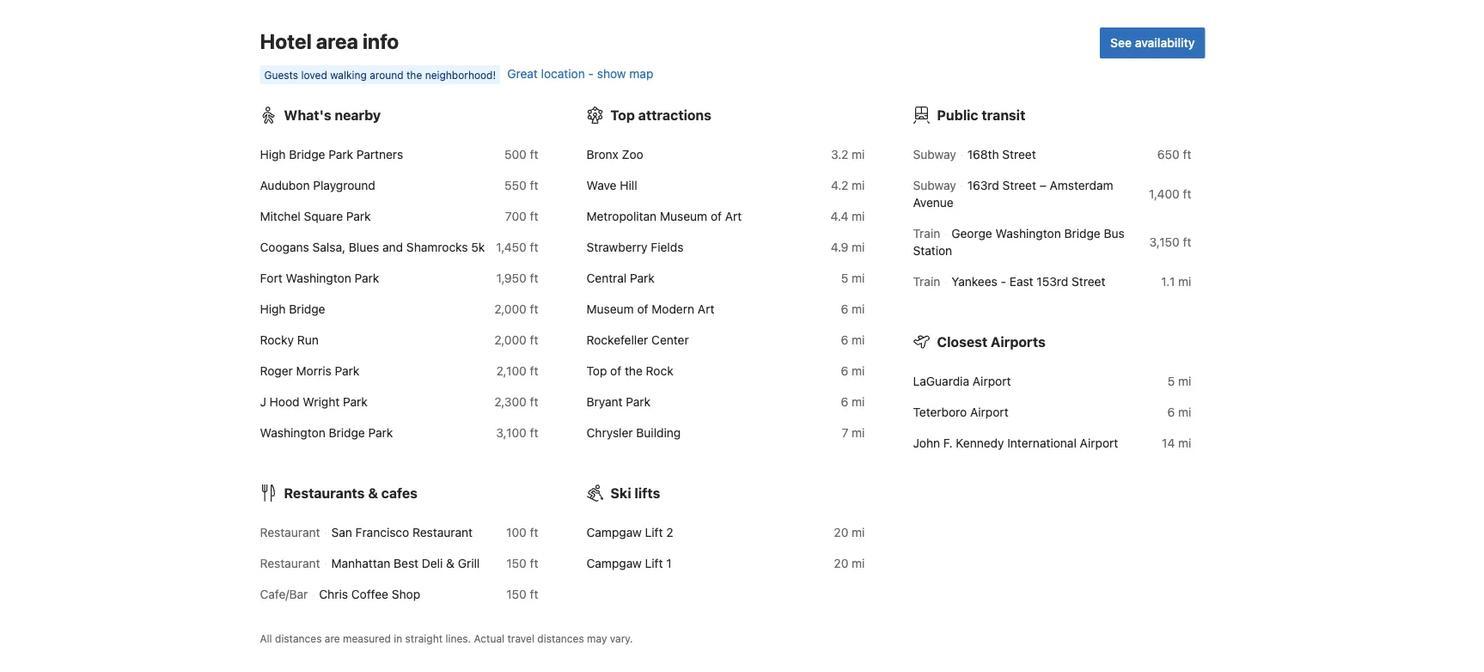 Task type: vqa. For each thing, say whether or not it's contained in the screenshot.
first 'Subway' from the bottom of the page
yes



Task type: locate. For each thing, give the bounding box(es) containing it.
restaurant up cafe/bar at the bottom left of the page
[[260, 556, 320, 571]]

1 vertical spatial lift
[[645, 556, 663, 571]]

1 vertical spatial washington
[[286, 271, 351, 285]]

1 horizontal spatial distances
[[537, 632, 584, 644]]

1 lift from the top
[[645, 525, 663, 540]]

park right wright
[[343, 395, 368, 409]]

mi for teterboro airport
[[1178, 405, 1192, 419]]

east
[[1010, 274, 1034, 289]]

museum up fields
[[660, 209, 708, 223]]

teterboro airport
[[913, 405, 1009, 419]]

hotel area info
[[260, 29, 399, 53]]

5 up 14
[[1168, 374, 1175, 388]]

high down fort
[[260, 302, 286, 316]]

park right morris
[[335, 364, 359, 378]]

measured
[[343, 632, 391, 644]]

0 horizontal spatial 5
[[841, 271, 849, 285]]

1 vertical spatial 20 mi
[[834, 556, 865, 571]]

1 vertical spatial -
[[1001, 274, 1006, 289]]

top up bronx zoo
[[611, 107, 635, 123]]

5 mi for laguardia airport
[[1168, 374, 1192, 388]]

0 vertical spatial &
[[368, 485, 378, 501]]

5 for airport
[[1168, 374, 1175, 388]]

6 for teterboro airport
[[1168, 405, 1175, 419]]

restaurant left san on the left of the page
[[260, 525, 320, 540]]

bridge left bus
[[1065, 226, 1101, 241]]

george washington bridge bus station
[[913, 226, 1125, 258]]

2 high from the top
[[260, 302, 286, 316]]

subway up avenue
[[913, 178, 956, 192]]

0 vertical spatial 20
[[834, 525, 849, 540]]

0 horizontal spatial -
[[588, 66, 594, 81]]

high bridge park partners
[[260, 147, 403, 161]]

- left 'show'
[[588, 66, 594, 81]]

san
[[331, 525, 352, 540]]

1 vertical spatial 5 mi
[[1168, 374, 1192, 388]]

6 for rockefeller center
[[841, 333, 849, 347]]

0 horizontal spatial distances
[[275, 632, 322, 644]]

0 vertical spatial washington
[[996, 226, 1061, 241]]

168th
[[968, 147, 999, 161]]

ft right 3,150
[[1183, 235, 1192, 249]]

0 vertical spatial of
[[711, 209, 722, 223]]

train down station
[[913, 274, 941, 289]]

1 horizontal spatial museum
[[660, 209, 708, 223]]

see availability
[[1111, 36, 1195, 50]]

ft right 2,100 in the bottom of the page
[[530, 364, 538, 378]]

park down strawberry fields
[[630, 271, 655, 285]]

0 vertical spatial 2,000 ft
[[494, 302, 538, 316]]

of
[[711, 209, 722, 223], [637, 302, 648, 316], [610, 364, 622, 378]]

4.2
[[831, 178, 849, 192]]

mi for central park
[[852, 271, 865, 285]]

museum of modern art
[[587, 302, 715, 316]]

ski
[[611, 485, 631, 501]]

what's
[[284, 107, 331, 123]]

6 mi for museum of modern art
[[841, 302, 865, 316]]

0 vertical spatial art
[[725, 209, 742, 223]]

1 vertical spatial 150 ft
[[507, 587, 538, 602]]

2 vertical spatial street
[[1072, 274, 1106, 289]]

washington for fort
[[286, 271, 351, 285]]

availability
[[1135, 36, 1195, 50]]

train for george washington bridge bus station
[[913, 226, 941, 241]]

1 vertical spatial 150
[[507, 587, 527, 602]]

park up cafes
[[368, 426, 393, 440]]

1 vertical spatial 5
[[1168, 374, 1175, 388]]

1,450 ft
[[496, 240, 538, 254]]

salsa,
[[312, 240, 346, 254]]

2,000 up 2,100 in the bottom of the page
[[494, 333, 527, 347]]

ft down 1,950 ft
[[530, 302, 538, 316]]

5 mi down 4.9 mi
[[841, 271, 865, 285]]

info
[[363, 29, 399, 53]]

0 horizontal spatial 5 mi
[[841, 271, 865, 285]]

top up bryant
[[587, 364, 607, 378]]

area
[[316, 29, 358, 53]]

0 horizontal spatial top
[[587, 364, 607, 378]]

high
[[260, 147, 286, 161], [260, 302, 286, 316]]

3,150 ft
[[1150, 235, 1192, 249]]

0 vertical spatial lift
[[645, 525, 663, 540]]

1 vertical spatial subway
[[913, 178, 956, 192]]

chris coffee shop
[[319, 587, 420, 602]]

lift left '2'
[[645, 525, 663, 540]]

2 150 from the top
[[507, 587, 527, 602]]

6 for bryant park
[[841, 395, 849, 409]]

1 horizontal spatial art
[[725, 209, 742, 223]]

150 ft down 100 ft
[[507, 556, 538, 571]]

distances right all
[[275, 632, 322, 644]]

2 train from the top
[[913, 274, 941, 289]]

0 vertical spatial top
[[611, 107, 635, 123]]

roger
[[260, 364, 293, 378]]

2 2,000 from the top
[[494, 333, 527, 347]]

bridge up run
[[289, 302, 325, 316]]

1 vertical spatial top
[[587, 364, 607, 378]]

0 vertical spatial 5
[[841, 271, 849, 285]]

washington down hood
[[260, 426, 326, 440]]

mi for campgaw lift 2
[[852, 525, 865, 540]]

–
[[1040, 178, 1047, 192]]

distances
[[275, 632, 322, 644], [537, 632, 584, 644]]

manhattan best deli & grill
[[331, 556, 480, 571]]

2 campgaw from the top
[[587, 556, 642, 571]]

2,100
[[496, 364, 527, 378]]

100 ft
[[506, 525, 538, 540]]

0 vertical spatial 150 ft
[[507, 556, 538, 571]]

2 20 from the top
[[834, 556, 849, 571]]

2 vertical spatial of
[[610, 364, 622, 378]]

20 mi
[[834, 525, 865, 540], [834, 556, 865, 571]]

0 vertical spatial train
[[913, 226, 941, 241]]

distances left may
[[537, 632, 584, 644]]

washington inside 'george washington bridge bus station'
[[996, 226, 1061, 241]]

1 vertical spatial train
[[913, 274, 941, 289]]

1 vertical spatial of
[[637, 302, 648, 316]]

strawberry
[[587, 240, 648, 254]]

0 vertical spatial high
[[260, 147, 286, 161]]

0 horizontal spatial the
[[407, 69, 422, 81]]

bronx zoo
[[587, 147, 644, 161]]

2,000 down 1,950
[[494, 302, 527, 316]]

0 vertical spatial campgaw
[[587, 525, 642, 540]]

yankees - east 153rd street
[[952, 274, 1106, 289]]

0 vertical spatial 20 mi
[[834, 525, 865, 540]]

1 20 mi from the top
[[834, 525, 865, 540]]

7
[[842, 426, 849, 440]]

150 ft for manhattan best deli & grill
[[507, 556, 538, 571]]

0 vertical spatial street
[[1002, 147, 1036, 161]]

1 vertical spatial 20
[[834, 556, 849, 571]]

map
[[629, 66, 654, 81]]

j
[[260, 395, 266, 409]]

0 vertical spatial 2,000
[[494, 302, 527, 316]]

1 distances from the left
[[275, 632, 322, 644]]

650 ft
[[1158, 147, 1192, 161]]

strawberry fields
[[587, 240, 684, 254]]

street right 153rd
[[1072, 274, 1106, 289]]

2,100 ft
[[496, 364, 538, 378]]

1 horizontal spatial -
[[1001, 274, 1006, 289]]

6 mi for rockefeller center
[[841, 333, 865, 347]]

art
[[725, 209, 742, 223], [698, 302, 715, 316]]

2 horizontal spatial of
[[711, 209, 722, 223]]

subway down public
[[913, 147, 956, 161]]

1 horizontal spatial &
[[446, 556, 455, 571]]

1 vertical spatial 2,000
[[494, 333, 527, 347]]

0 horizontal spatial &
[[368, 485, 378, 501]]

mi for chrysler building
[[852, 426, 865, 440]]

ft up 2,100 ft
[[530, 333, 538, 347]]

150 for manhattan best deli & grill
[[507, 556, 527, 571]]

1 vertical spatial high
[[260, 302, 286, 316]]

0 vertical spatial the
[[407, 69, 422, 81]]

550 ft
[[505, 178, 538, 192]]

all
[[260, 632, 272, 644]]

2,000 ft up 2,100 ft
[[494, 333, 538, 347]]

0 vertical spatial airport
[[973, 374, 1011, 388]]

audubon
[[260, 178, 310, 192]]

1 horizontal spatial top
[[611, 107, 635, 123]]

& right deli
[[446, 556, 455, 571]]

campgaw down campgaw lift 2
[[587, 556, 642, 571]]

5 mi for central park
[[841, 271, 865, 285]]

washington down the 'salsa,'
[[286, 271, 351, 285]]

lift
[[645, 525, 663, 540], [645, 556, 663, 571]]

airport down closest airports
[[973, 374, 1011, 388]]

airport right international
[[1080, 436, 1118, 450]]

150 ft up the travel
[[507, 587, 538, 602]]

1 horizontal spatial 5 mi
[[1168, 374, 1192, 388]]

art for metropolitan museum of art
[[725, 209, 742, 223]]

john
[[913, 436, 940, 450]]

& left cafes
[[368, 485, 378, 501]]

ft right 1,950
[[530, 271, 538, 285]]

- left east
[[1001, 274, 1006, 289]]

museum down 'central'
[[587, 302, 634, 316]]

1 150 from the top
[[507, 556, 527, 571]]

5
[[841, 271, 849, 285], [1168, 374, 1175, 388]]

see
[[1111, 36, 1132, 50]]

2,000 ft down 1,950 ft
[[494, 302, 538, 316]]

2 lift from the top
[[645, 556, 663, 571]]

street right 168th
[[1002, 147, 1036, 161]]

2,000 ft for rocky run
[[494, 333, 538, 347]]

high for high bridge
[[260, 302, 286, 316]]

1 2,000 from the top
[[494, 302, 527, 316]]

1 train from the top
[[913, 226, 941, 241]]

the right the around
[[407, 69, 422, 81]]

airport
[[973, 374, 1011, 388], [970, 405, 1009, 419], [1080, 436, 1118, 450]]

0 vertical spatial -
[[588, 66, 594, 81]]

5 mi up 14 mi
[[1168, 374, 1192, 388]]

1 vertical spatial airport
[[970, 405, 1009, 419]]

1 subway from the top
[[913, 147, 956, 161]]

2 150 ft from the top
[[507, 587, 538, 602]]

0 vertical spatial 5 mi
[[841, 271, 865, 285]]

train
[[913, 226, 941, 241], [913, 274, 941, 289]]

vary.
[[610, 632, 633, 644]]

f.
[[944, 436, 953, 450]]

subway
[[913, 147, 956, 161], [913, 178, 956, 192]]

ft right 500
[[530, 147, 538, 161]]

ft up the travel
[[530, 587, 538, 602]]

street left –
[[1003, 178, 1036, 192]]

the
[[407, 69, 422, 81], [625, 364, 643, 378]]

500 ft
[[505, 147, 538, 161]]

campgaw up campgaw lift 1
[[587, 525, 642, 540]]

1 vertical spatial 2,000 ft
[[494, 333, 538, 347]]

150 down 100
[[507, 556, 527, 571]]

0 vertical spatial 150
[[507, 556, 527, 571]]

museum
[[660, 209, 708, 223], [587, 302, 634, 316]]

1 horizontal spatial the
[[625, 364, 643, 378]]

rockefeller
[[587, 333, 648, 347]]

lifts
[[635, 485, 660, 501]]

1 high from the top
[[260, 147, 286, 161]]

5 down 4.9 mi
[[841, 271, 849, 285]]

1 horizontal spatial 5
[[1168, 374, 1175, 388]]

6 mi
[[841, 302, 865, 316], [841, 333, 865, 347], [841, 364, 865, 378], [841, 395, 865, 409], [1168, 405, 1192, 419]]

bridge down wright
[[329, 426, 365, 440]]

20
[[834, 525, 849, 540], [834, 556, 849, 571]]

1 20 from the top
[[834, 525, 849, 540]]

restaurant for manhattan best deli & grill
[[260, 556, 320, 571]]

ft down 100 ft
[[530, 556, 538, 571]]

subway for 168th street
[[913, 147, 956, 161]]

20 mi for 1
[[834, 556, 865, 571]]

1 2,000 ft from the top
[[494, 302, 538, 316]]

and
[[383, 240, 403, 254]]

2 2,000 ft from the top
[[494, 333, 538, 347]]

airport up kennedy
[[970, 405, 1009, 419]]

coogans
[[260, 240, 309, 254]]

restaurants & cafes
[[284, 485, 418, 501]]

1 campgaw from the top
[[587, 525, 642, 540]]

1 vertical spatial art
[[698, 302, 715, 316]]

mi for bronx zoo
[[852, 147, 865, 161]]

train up station
[[913, 226, 941, 241]]

high up audubon
[[260, 147, 286, 161]]

washington down 163rd street – amsterdam avenue
[[996, 226, 1061, 241]]

2,300
[[494, 395, 527, 409]]

actual
[[474, 632, 505, 644]]

blues
[[349, 240, 379, 254]]

1 150 ft from the top
[[507, 556, 538, 571]]

park
[[329, 147, 353, 161], [346, 209, 371, 223], [355, 271, 379, 285], [630, 271, 655, 285], [335, 364, 359, 378], [343, 395, 368, 409], [626, 395, 651, 409], [368, 426, 393, 440]]

street inside 163rd street – amsterdam avenue
[[1003, 178, 1036, 192]]

1 vertical spatial campgaw
[[587, 556, 642, 571]]

20 for campgaw lift 2
[[834, 525, 849, 540]]

ft right 1,450
[[530, 240, 538, 254]]

art for museum of modern art
[[698, 302, 715, 316]]

wave hill
[[587, 178, 637, 192]]

travel
[[507, 632, 535, 644]]

bridge up audubon playground
[[289, 147, 325, 161]]

2 subway from the top
[[913, 178, 956, 192]]

0 horizontal spatial art
[[698, 302, 715, 316]]

straight
[[405, 632, 443, 644]]

1 vertical spatial street
[[1003, 178, 1036, 192]]

150 up the travel
[[507, 587, 527, 602]]

0 vertical spatial subway
[[913, 147, 956, 161]]

1 horizontal spatial of
[[637, 302, 648, 316]]

morris
[[296, 364, 332, 378]]

0 horizontal spatial of
[[610, 364, 622, 378]]

the left rock
[[625, 364, 643, 378]]

bryant park
[[587, 395, 651, 409]]

150 ft for chris coffee shop
[[507, 587, 538, 602]]

2 20 mi from the top
[[834, 556, 865, 571]]

1 vertical spatial museum
[[587, 302, 634, 316]]

what's nearby
[[284, 107, 381, 123]]

3,150
[[1150, 235, 1180, 249]]

1,400 ft
[[1149, 187, 1192, 201]]

lift left 1
[[645, 556, 663, 571]]



Task type: describe. For each thing, give the bounding box(es) containing it.
ft right 2,300
[[530, 395, 538, 409]]

around
[[370, 69, 404, 81]]

bridge for 3,100 ft
[[329, 426, 365, 440]]

airport for teterboro airport
[[970, 405, 1009, 419]]

6 for museum of modern art
[[841, 302, 849, 316]]

in
[[394, 632, 402, 644]]

campgaw for campgaw lift 1
[[587, 556, 642, 571]]

amsterdam
[[1050, 178, 1114, 192]]

park up chrysler building
[[626, 395, 651, 409]]

bridge inside 'george washington bridge bus station'
[[1065, 226, 1101, 241]]

restaurants
[[284, 485, 365, 501]]

1 vertical spatial the
[[625, 364, 643, 378]]

ft right the '650' on the right top
[[1183, 147, 1192, 161]]

j hood wright park
[[260, 395, 368, 409]]

neighborhood!
[[425, 69, 496, 81]]

campgaw for campgaw lift 2
[[587, 525, 642, 540]]

bus
[[1104, 226, 1125, 241]]

163rd street – amsterdam avenue
[[913, 178, 1114, 210]]

4.2 mi
[[831, 178, 865, 192]]

20 mi for 2
[[834, 525, 865, 540]]

zoo
[[622, 147, 644, 161]]

hotel
[[260, 29, 312, 53]]

top for top attractions
[[611, 107, 635, 123]]

5k
[[471, 240, 485, 254]]

0 horizontal spatial museum
[[587, 302, 634, 316]]

mi for wave hill
[[852, 178, 865, 192]]

ft right 3,100
[[530, 426, 538, 440]]

grill
[[458, 556, 480, 571]]

street for 168th
[[1002, 147, 1036, 161]]

public
[[937, 107, 979, 123]]

168th street
[[968, 147, 1036, 161]]

mi for campgaw lift 1
[[852, 556, 865, 571]]

top attractions
[[611, 107, 712, 123]]

subway for 163rd street – amsterdam avenue
[[913, 178, 956, 192]]

laguardia airport
[[913, 374, 1011, 388]]

mi for bryant park
[[852, 395, 865, 409]]

mi for strawberry fields
[[852, 240, 865, 254]]

walking
[[330, 69, 367, 81]]

best
[[394, 556, 419, 571]]

1.1 mi
[[1162, 274, 1192, 289]]

great location - show map link
[[507, 66, 654, 81]]

ski lifts
[[611, 485, 660, 501]]

center
[[652, 333, 689, 347]]

2 distances from the left
[[537, 632, 584, 644]]

mi for museum of modern art
[[852, 302, 865, 316]]

guests
[[264, 69, 298, 81]]

3.2
[[831, 147, 849, 161]]

airport for laguardia airport
[[973, 374, 1011, 388]]

avenue
[[913, 195, 954, 210]]

fort washington park
[[260, 271, 379, 285]]

lift for 1
[[645, 556, 663, 571]]

laguardia
[[913, 374, 970, 388]]

mitchel
[[260, 209, 301, 223]]

fort
[[260, 271, 283, 285]]

bridge for 500 ft
[[289, 147, 325, 161]]

2
[[666, 525, 673, 540]]

high bridge
[[260, 302, 325, 316]]

bridge for 2,000 ft
[[289, 302, 325, 316]]

see availability button
[[1100, 27, 1205, 58]]

1 vertical spatial &
[[446, 556, 455, 571]]

100
[[506, 525, 527, 540]]

rocky
[[260, 333, 294, 347]]

20 for campgaw lift 1
[[834, 556, 849, 571]]

park up 'playground'
[[329, 147, 353, 161]]

park up blues
[[346, 209, 371, 223]]

rocky run
[[260, 333, 319, 347]]

500
[[505, 147, 527, 161]]

location
[[541, 66, 585, 81]]

3.2 mi
[[831, 147, 865, 161]]

washington for george
[[996, 226, 1061, 241]]

roger morris park
[[260, 364, 359, 378]]

campgaw lift 2
[[587, 525, 673, 540]]

train for yankees - east 153rd street
[[913, 274, 941, 289]]

restaurant up deli
[[413, 525, 473, 540]]

3,100 ft
[[496, 426, 538, 440]]

campgaw lift 1
[[587, 556, 672, 571]]

are
[[325, 632, 340, 644]]

francisco
[[356, 525, 409, 540]]

rockefeller center
[[587, 333, 689, 347]]

guests loved walking around the neighborhood!
[[264, 69, 496, 81]]

150 for chris coffee shop
[[507, 587, 527, 602]]

lift for 2
[[645, 525, 663, 540]]

of for art
[[637, 302, 648, 316]]

of for rock
[[610, 364, 622, 378]]

2 vertical spatial airport
[[1080, 436, 1118, 450]]

top of the rock
[[587, 364, 674, 378]]

mi for top of the rock
[[852, 364, 865, 378]]

mi for laguardia airport
[[1178, 374, 1192, 388]]

2,000 for bridge
[[494, 302, 527, 316]]

6 mi for top of the rock
[[841, 364, 865, 378]]

2,000 ft for high bridge
[[494, 302, 538, 316]]

bronx
[[587, 147, 619, 161]]

2,000 for run
[[494, 333, 527, 347]]

6 mi for teterboro airport
[[1168, 405, 1192, 419]]

john f. kennedy international airport
[[913, 436, 1118, 450]]

wave
[[587, 178, 617, 192]]

14
[[1162, 436, 1175, 450]]

mi for rockefeller center
[[852, 333, 865, 347]]

teterboro
[[913, 405, 967, 419]]

great
[[507, 66, 538, 81]]

ft right 700
[[530, 209, 538, 223]]

1.1
[[1162, 274, 1175, 289]]

mitchel square park
[[260, 209, 371, 223]]

ft right 100
[[530, 525, 538, 540]]

mi for john f. kennedy international airport
[[1178, 436, 1192, 450]]

1,950
[[496, 271, 527, 285]]

0 vertical spatial museum
[[660, 209, 708, 223]]

700
[[505, 209, 527, 223]]

2 vertical spatial washington
[[260, 426, 326, 440]]

deli
[[422, 556, 443, 571]]

central park
[[587, 271, 655, 285]]

cafe/bar
[[260, 587, 308, 602]]

3,100
[[496, 426, 527, 440]]

rock
[[646, 364, 674, 378]]

square
[[304, 209, 343, 223]]

top for top of the rock
[[587, 364, 607, 378]]

street for 163rd
[[1003, 178, 1036, 192]]

shamrocks
[[406, 240, 468, 254]]

chris
[[319, 587, 348, 602]]

6 for top of the rock
[[841, 364, 849, 378]]

1,950 ft
[[496, 271, 538, 285]]

1,400
[[1149, 187, 1180, 201]]

park down blues
[[355, 271, 379, 285]]

airports
[[991, 334, 1046, 350]]

manhattan
[[331, 556, 390, 571]]

ft right 1,400
[[1183, 187, 1192, 201]]

hill
[[620, 178, 637, 192]]

partners
[[356, 147, 403, 161]]

14 mi
[[1162, 436, 1192, 450]]

mi for metropolitan museum of art
[[852, 209, 865, 223]]

4.9
[[831, 240, 849, 254]]

transit
[[982, 107, 1026, 123]]

cafes
[[381, 485, 418, 501]]

restaurant for san francisco restaurant
[[260, 525, 320, 540]]

6 mi for bryant park
[[841, 395, 865, 409]]

washington bridge park
[[260, 426, 393, 440]]

5 for park
[[841, 271, 849, 285]]

high for high bridge park partners
[[260, 147, 286, 161]]

ft right 550
[[530, 178, 538, 192]]



